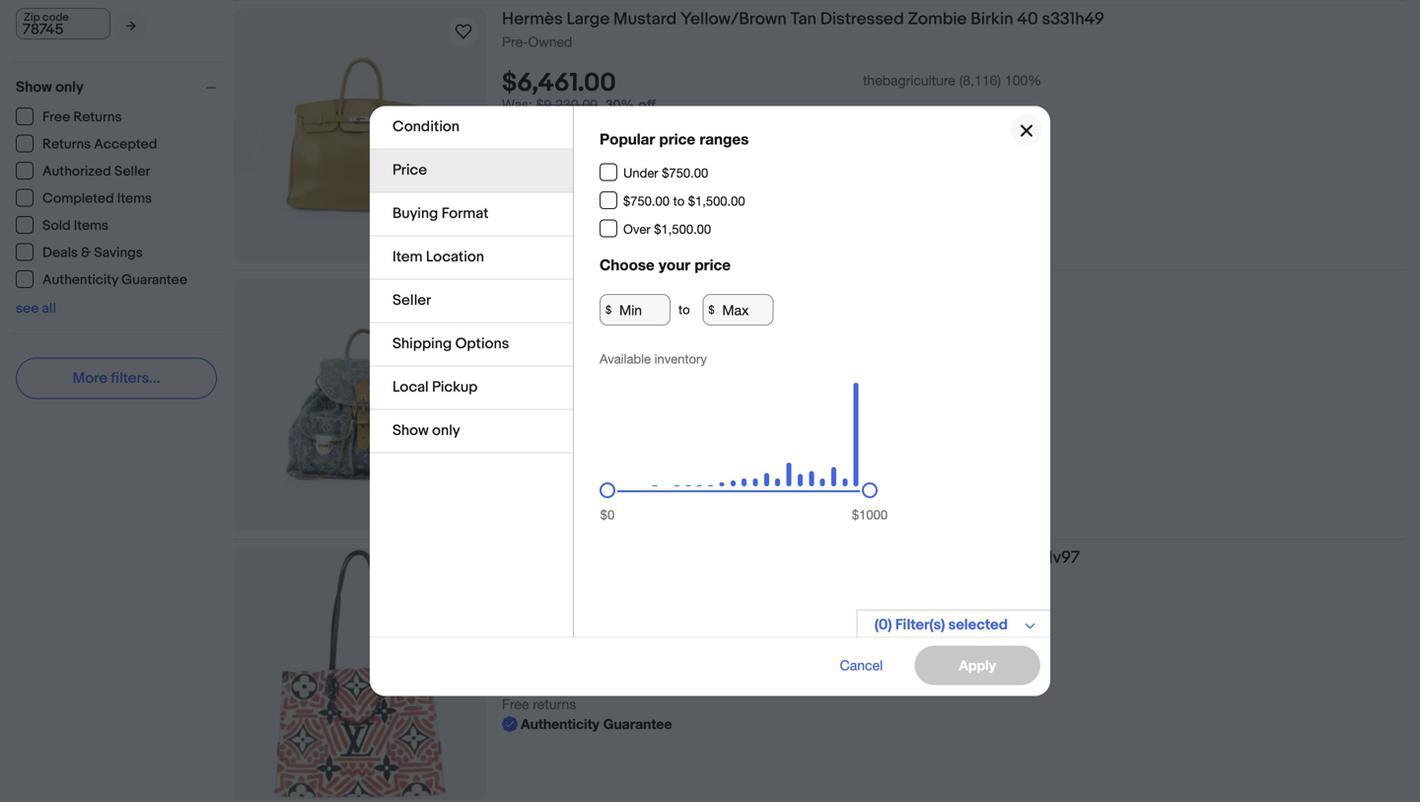 Task type: vqa. For each thing, say whether or not it's contained in the screenshot.
the top 'PRE-'
yes



Task type: describe. For each thing, give the bounding box(es) containing it.
returns inside free returns authenticity guarantee
[[533, 696, 576, 713]]

gm for 2way
[[912, 548, 940, 568]]

0 vertical spatial price
[[660, 130, 696, 148]]

louis vuitton limited red monogram crafty onthego gm 2way tote 910lv97 link
[[502, 548, 1405, 572]]

onthego
[[840, 548, 908, 568]]

bids
[[514, 637, 540, 653]]

price
[[393, 161, 427, 179]]

completed items
[[42, 190, 152, 207]]

format
[[442, 205, 489, 222]]

ranges
[[700, 130, 749, 148]]

or inside thebagriculture (8,116) 100% was: $9,230.00 30% off or best offer free shipping free returns authenticity guarantee 27 watchers
[[502, 116, 515, 132]]

free returns link
[[16, 108, 123, 126]]

05:16
[[675, 637, 709, 653]]

under $750.00
[[624, 165, 709, 181]]

39m
[[571, 368, 599, 384]]

buying
[[393, 205, 438, 222]]

condition
[[393, 118, 460, 136]]

filters...
[[111, 369, 160, 387]]

$9,230.00
[[536, 96, 598, 113]]

red
[[666, 548, 698, 568]]

Minimum Value in $ text field
[[600, 294, 671, 326]]

$6,461.00
[[502, 68, 616, 99]]

(8,116) for thebagriculture (8,116) 100% 0 bids · 7h 10m left (today 05:16 pm)
[[960, 611, 1001, 627]]

all
[[42, 300, 56, 317]]

left inside thebagriculture (8,116) 100% 0 bids · 7h 10m left (today 05:16 pm)
[[603, 637, 624, 653]]

1 vertical spatial $1,500.00
[[654, 222, 711, 237]]

filter(s)
[[896, 616, 945, 634]]

see all button
[[16, 300, 56, 317]]

louis vuitton  monogram denim sac a dos gm backpack 934lvs415 heading
[[502, 278, 1015, 299]]

30%
[[606, 96, 635, 113]]

deals & savings link
[[16, 243, 144, 261]]

see all
[[16, 300, 56, 317]]

choose
[[600, 256, 655, 274]]

0 vertical spatial $1,500.00
[[688, 194, 745, 209]]

0 vertical spatial $750.00
[[662, 165, 709, 181]]

0 vertical spatial show
[[16, 78, 52, 96]]

backpack
[[858, 278, 934, 299]]

40
[[1018, 9, 1039, 30]]

2way
[[944, 548, 982, 568]]

returns inside or best offer free shipping free returns
[[533, 427, 576, 443]]

mustard
[[614, 9, 677, 30]]

dialog containing popular price ranges
[[0, 0, 1421, 802]]

see
[[16, 300, 39, 317]]

apply within filter image
[[126, 19, 136, 32]]

choose your price
[[600, 256, 731, 274]]

location
[[426, 248, 484, 266]]

sold items
[[42, 218, 109, 234]]

0 vertical spatial only
[[55, 78, 84, 96]]

sold items link
[[16, 216, 110, 234]]

only inside tab list
[[432, 422, 460, 440]]

birkin
[[971, 9, 1014, 30]]

gm for backpack
[[827, 278, 855, 299]]

under
[[624, 165, 659, 181]]

your
[[659, 256, 691, 274]]

available
[[600, 351, 651, 367]]

apply button
[[915, 646, 1041, 685]]

910lv97
[[1023, 548, 1081, 568]]

authenticity guarantee
[[42, 272, 187, 289]]

more filters...
[[73, 369, 160, 387]]

louis for louis vuitton limited red monogram crafty onthego gm 2way tote 910lv97
[[502, 548, 542, 568]]

thebagriculture for thebagriculture (8,116) 100% 0 bids · 7h 10m left (today 05:16 pm)
[[863, 611, 956, 627]]

free returns
[[42, 109, 122, 126]]

1 vertical spatial authenticity
[[42, 272, 118, 289]]

large
[[567, 9, 610, 30]]

authorized
[[42, 163, 111, 180]]

guarantee inside free returns authenticity guarantee
[[604, 716, 672, 732]]

934lvs415
[[938, 278, 1015, 299]]

pre- for $6,461.00
[[502, 34, 528, 50]]

authorized seller link
[[16, 162, 151, 180]]

monogram inside louis vuitton  monogram denim sac a dos gm backpack 934lvs415 pre-owned
[[605, 278, 689, 299]]

zombie
[[908, 9, 967, 30]]

show only button
[[16, 78, 225, 96]]

yellow/brown
[[681, 9, 787, 30]]

$5,370.00
[[502, 338, 621, 368]]

sold
[[42, 218, 71, 234]]

louis for louis vuitton  monogram denim sac a dos gm backpack 934lvs415 pre-owned
[[502, 278, 542, 299]]

limited
[[605, 548, 662, 568]]

items for sold items
[[74, 218, 109, 234]]

accepted
[[94, 136, 157, 153]]

denim
[[693, 278, 743, 299]]

$6,150.00
[[502, 607, 614, 638]]

local
[[393, 378, 429, 396]]

hermès large mustard yellow/brown tan distressed zombie birkin 40 s331h49 link
[[502, 9, 1405, 33]]

popular price ranges
[[600, 130, 749, 148]]

0
[[502, 637, 510, 653]]

6h
[[552, 368, 567, 384]]

(0)
[[875, 616, 892, 634]]

selected
[[949, 616, 1008, 634]]

$ for maximum value in $ text box
[[709, 303, 715, 316]]

1 vertical spatial to
[[679, 302, 690, 317]]

thebagriculture (8,116) 100% was: $9,230.00 30% off or best offer free shipping free returns authenticity guarantee 27 watchers
[[502, 72, 1042, 211]]

free inside free returns authenticity guarantee
[[502, 696, 529, 713]]

1 authenticity guarantee text field from the top
[[502, 174, 672, 194]]

completed items link
[[16, 189, 153, 207]]



Task type: locate. For each thing, give the bounding box(es) containing it.
gm inside louis vuitton  monogram denim sac a dos gm backpack 934lvs415 pre-owned
[[827, 278, 855, 299]]

tan
[[791, 9, 817, 30]]

0 vertical spatial authenticity guarantee text field
[[502, 174, 672, 194]]

item location
[[393, 248, 484, 266]]

dos
[[792, 278, 823, 299]]

thebagriculture down zombie
[[863, 72, 956, 88]]

1 horizontal spatial show
[[393, 422, 429, 440]]

1 vertical spatial shipping
[[533, 407, 586, 423]]

pre- inside louis vuitton  monogram denim sac a dos gm backpack 934lvs415 pre-owned
[[502, 303, 528, 319]]

deals & savings
[[42, 245, 143, 261]]

1 vertical spatial left
[[603, 637, 624, 653]]

authenticity down &
[[42, 272, 118, 289]]

show only down local pickup
[[393, 422, 460, 440]]

shipping
[[393, 335, 452, 353]]

returns up watchers
[[533, 156, 576, 172]]

100% for thebagriculture (8,116) 100% was: $9,230.00 30% off or best offer free shipping free returns authenticity guarantee 27 watchers
[[1005, 72, 1042, 88]]

offer down $9,230.00 on the left top of the page
[[551, 116, 581, 132]]

hermès large mustard yellow/brown tan distressed zombie birkin 40 s331h49 heading
[[502, 9, 1105, 30]]

1 $ from the left
[[606, 303, 612, 316]]

guarantee down savings
[[121, 272, 187, 289]]

$750.00 down the under
[[624, 194, 670, 209]]

None text field
[[16, 8, 111, 39]]

6h 39m left
[[552, 368, 624, 384]]

show
[[16, 78, 52, 96], [393, 422, 429, 440]]

gm
[[827, 278, 855, 299], [912, 548, 940, 568]]

seller down accepted
[[114, 163, 150, 180]]

(8,116) inside thebagriculture (8,116) 100% was: $9,230.00 30% off or best offer free shipping free returns authenticity guarantee 27 watchers
[[960, 72, 1001, 88]]

2 (8,116) from the top
[[960, 611, 1001, 627]]

louis inside louis vuitton  monogram denim sac a dos gm backpack 934lvs415 pre-owned
[[502, 278, 542, 299]]

1 horizontal spatial seller
[[393, 292, 431, 309]]

1 louis from the top
[[502, 278, 542, 299]]

returns down 6h
[[533, 427, 576, 443]]

left right 10m
[[603, 637, 624, 653]]

authenticity guarantee text field up watchers
[[502, 174, 672, 194]]

0 horizontal spatial monogram
[[605, 278, 689, 299]]

0 vertical spatial left
[[603, 368, 624, 384]]

1 vertical spatial 100%
[[1005, 611, 1042, 627]]

(8,116)
[[960, 72, 1001, 88], [960, 611, 1001, 627]]

1 horizontal spatial only
[[432, 422, 460, 440]]

27
[[502, 195, 518, 211]]

over $1,500.00
[[624, 222, 711, 237]]

Authenticity Guarantee text field
[[502, 174, 672, 194], [502, 714, 672, 734]]

vuitton left limited in the bottom of the page
[[546, 548, 602, 568]]

2 100% from the top
[[1005, 611, 1042, 627]]

vuitton for monogram
[[546, 278, 602, 299]]

left down available at the top of page
[[603, 368, 624, 384]]

louis vuitton  monogram denim sac a dos gm backpack 934lvs415 image
[[234, 320, 486, 489]]

pre- for $5,370.00
[[502, 303, 528, 319]]

completed
[[42, 190, 114, 207]]

(8,116) up apply
[[960, 611, 1001, 627]]

monogram right red
[[701, 548, 785, 568]]

pm)
[[713, 637, 739, 653]]

1 horizontal spatial gm
[[912, 548, 940, 568]]

2 returns from the top
[[533, 427, 576, 443]]

0 horizontal spatial show
[[16, 78, 52, 96]]

1 vuitton from the top
[[546, 278, 602, 299]]

$750.00 up $750.00 to $1,500.00 at top
[[662, 165, 709, 181]]

1 100% from the top
[[1005, 72, 1042, 88]]

0 vertical spatial best
[[519, 116, 547, 132]]

Maximum Value in $ text field
[[703, 294, 774, 326]]

authenticity guarantee text field down 10m
[[502, 714, 672, 734]]

popular
[[600, 130, 655, 148]]

pickup
[[432, 378, 478, 396]]

thebagriculture inside thebagriculture (8,116) 100% was: $9,230.00 30% off or best offer free shipping free returns authenticity guarantee 27 watchers
[[863, 72, 956, 88]]

1 vertical spatial pre-
[[502, 303, 528, 319]]

0 vertical spatial seller
[[114, 163, 150, 180]]

0 horizontal spatial $
[[606, 303, 612, 316]]

1 vertical spatial gm
[[912, 548, 940, 568]]

1 vertical spatial price
[[695, 256, 731, 274]]

0 vertical spatial guarantee
[[604, 175, 672, 192]]

shipping
[[533, 136, 586, 152], [533, 407, 586, 423]]

owned inside louis vuitton  monogram denim sac a dos gm backpack 934lvs415 pre-owned
[[528, 303, 573, 319]]

100% down tote
[[1005, 611, 1042, 627]]

0 vertical spatial returns
[[73, 109, 122, 126]]

1 thebagriculture from the top
[[863, 72, 956, 88]]

0 vertical spatial 100%
[[1005, 72, 1042, 88]]

0 horizontal spatial seller
[[114, 163, 150, 180]]

0 vertical spatial or
[[502, 116, 515, 132]]

sac
[[747, 278, 775, 299]]

louis vuitton  monogram denim sac a dos gm backpack 934lvs415 pre-owned
[[502, 278, 1015, 319]]

owned for $6,461.00
[[528, 34, 573, 50]]

thebagriculture up the cancel
[[863, 611, 956, 627]]

1 or from the top
[[502, 116, 515, 132]]

pre- inside hermès large mustard yellow/brown tan distressed zombie birkin 40 s331h49 pre-owned
[[502, 34, 528, 50]]

1 vertical spatial monogram
[[701, 548, 785, 568]]

1 vertical spatial or
[[502, 387, 515, 404]]

1 vertical spatial returns
[[533, 427, 576, 443]]

1 owned from the top
[[528, 34, 573, 50]]

100% for thebagriculture (8,116) 100% 0 bids · 7h 10m left (today 05:16 pm)
[[1005, 611, 1042, 627]]

returns up returns accepted
[[73, 109, 122, 126]]

0 vertical spatial authenticity
[[521, 175, 600, 192]]

1 vertical spatial vuitton
[[546, 548, 602, 568]]

2 shipping from the top
[[533, 407, 586, 423]]

2 vuitton from the top
[[546, 548, 602, 568]]

1 returns from the top
[[533, 156, 576, 172]]

only down pickup
[[432, 422, 460, 440]]

best
[[519, 116, 547, 132], [519, 387, 547, 404]]

0 vertical spatial pre-
[[502, 34, 528, 50]]

owned inside hermès large mustard yellow/brown tan distressed zombie birkin 40 s331h49 pre-owned
[[528, 34, 573, 50]]

1 vertical spatial guarantee
[[121, 272, 187, 289]]

show only up the free returns link
[[16, 78, 84, 96]]

authenticity inside free returns authenticity guarantee
[[521, 716, 600, 732]]

to down your
[[679, 302, 690, 317]]

savings
[[94, 245, 143, 261]]

was:
[[502, 96, 533, 113]]

offer inside or best offer free shipping free returns
[[551, 387, 581, 404]]

a
[[779, 278, 788, 299]]

$ for the minimum value in $ "text box"
[[606, 303, 612, 316]]

gm left 2way
[[912, 548, 940, 568]]

(today
[[628, 637, 671, 653]]

2 louis from the top
[[502, 548, 542, 568]]

items
[[117, 190, 152, 207], [74, 218, 109, 234]]

100% inside thebagriculture (8,116) 100% was: $9,230.00 30% off or best offer free shipping free returns authenticity guarantee 27 watchers
[[1005, 72, 1042, 88]]

2 vertical spatial authenticity
[[521, 716, 600, 732]]

·
[[544, 637, 548, 653]]

2 $ from the left
[[709, 303, 715, 316]]

local pickup
[[393, 378, 478, 396]]

(0) filter(s) selected button
[[856, 609, 1051, 639]]

1 best from the top
[[519, 116, 547, 132]]

1 shipping from the top
[[533, 136, 586, 152]]

guarantee inside thebagriculture (8,116) 100% was: $9,230.00 30% off or best offer free shipping free returns authenticity guarantee 27 watchers
[[604, 175, 672, 192]]

show up the free returns link
[[16, 78, 52, 96]]

1 vertical spatial authenticity guarantee text field
[[502, 714, 672, 734]]

offer inside thebagriculture (8,116) 100% was: $9,230.00 30% off or best offer free shipping free returns authenticity guarantee 27 watchers
[[551, 116, 581, 132]]

price up under $750.00
[[660, 130, 696, 148]]

authenticity up watchers
[[521, 175, 600, 192]]

0 vertical spatial owned
[[528, 34, 573, 50]]

tote
[[986, 548, 1019, 568]]

shipping inside thebagriculture (8,116) 100% was: $9,230.00 30% off or best offer free shipping free returns authenticity guarantee 27 watchers
[[533, 136, 586, 152]]

price
[[660, 130, 696, 148], [695, 256, 731, 274]]

1 horizontal spatial monogram
[[701, 548, 785, 568]]

graph of available inventory between $0 and $1000+ image
[[600, 351, 880, 498]]

1 vertical spatial thebagriculture
[[863, 611, 956, 627]]

vuitton
[[546, 278, 602, 299], [546, 548, 602, 568]]

10m
[[571, 637, 599, 653]]

0 vertical spatial gm
[[827, 278, 855, 299]]

or down was:
[[502, 116, 515, 132]]

monogram
[[605, 278, 689, 299], [701, 548, 785, 568]]

cancel
[[840, 657, 883, 673]]

thebagriculture for thebagriculture (8,116) 100% was: $9,230.00 30% off or best offer free shipping free returns authenticity guarantee 27 watchers
[[863, 72, 956, 88]]

0 vertical spatial items
[[117, 190, 152, 207]]

1 vertical spatial show only
[[393, 422, 460, 440]]

to up over $1,500.00
[[673, 194, 685, 209]]

0 vertical spatial thebagriculture
[[863, 72, 956, 88]]

gm right dos
[[827, 278, 855, 299]]

1 pre- from the top
[[502, 34, 528, 50]]

or best offer free shipping free returns
[[502, 387, 586, 443]]

0 vertical spatial shipping
[[533, 136, 586, 152]]

1 vertical spatial show
[[393, 422, 429, 440]]

2 best from the top
[[519, 387, 547, 404]]

owned for $5,370.00
[[528, 303, 573, 319]]

pre-
[[502, 34, 528, 50], [502, 303, 528, 319]]

or right pickup
[[502, 387, 515, 404]]

owned up $5,370.00
[[528, 303, 573, 319]]

1 horizontal spatial items
[[117, 190, 152, 207]]

0 vertical spatial louis
[[502, 278, 542, 299]]

returns
[[533, 156, 576, 172], [533, 427, 576, 443], [533, 696, 576, 713]]

off
[[639, 96, 656, 113]]

0 vertical spatial (8,116)
[[960, 72, 1001, 88]]

louis up options
[[502, 278, 542, 299]]

returns accepted
[[42, 136, 157, 153]]

2 or from the top
[[502, 387, 515, 404]]

show only
[[16, 78, 84, 96], [393, 422, 460, 440]]

monogram down choose your price
[[605, 278, 689, 299]]

7h
[[552, 637, 567, 653]]

or inside or best offer free shipping free returns
[[502, 387, 515, 404]]

show down local
[[393, 422, 429, 440]]

0 vertical spatial to
[[673, 194, 685, 209]]

thebagriculture inside thebagriculture (8,116) 100% 0 bids · 7h 10m left (today 05:16 pm)
[[863, 611, 956, 627]]

$750.00 to $1,500.00
[[624, 194, 745, 209]]

more filters... button
[[16, 358, 217, 399]]

crafty
[[789, 548, 836, 568]]

item
[[393, 248, 423, 266]]

(8,116) down birkin
[[960, 72, 1001, 88]]

inventory
[[655, 351, 707, 367]]

$ down choose
[[606, 303, 612, 316]]

authenticity down 7h
[[521, 716, 600, 732]]

$ down denim
[[709, 303, 715, 316]]

1 (8,116) from the top
[[960, 72, 1001, 88]]

0 horizontal spatial only
[[55, 78, 84, 96]]

louis vuitton limited red monogram crafty onthego gm 2way tote 910lv97 image
[[272, 548, 449, 800]]

hermès large mustard yellow/brown tan distressed zombie birkin 40 s331h49 image
[[234, 51, 486, 219]]

2 thebagriculture from the top
[[863, 611, 956, 627]]

hermès large mustard yellow/brown tan distressed zombie birkin 40 s331h49 pre-owned
[[502, 9, 1105, 50]]

buying format
[[393, 205, 489, 222]]

louis vuitton limited red monogram crafty onthego gm 2way tote 910lv97 heading
[[502, 548, 1081, 568]]

$750.00
[[662, 165, 709, 181], [624, 194, 670, 209]]

$1,500.00 up over $1,500.00
[[688, 194, 745, 209]]

shipping down 6h
[[533, 407, 586, 423]]

0 vertical spatial vuitton
[[546, 278, 602, 299]]

free
[[42, 109, 70, 126], [502, 136, 529, 152], [502, 156, 529, 172], [502, 407, 529, 423], [502, 427, 529, 443], [502, 696, 529, 713]]

1 vertical spatial items
[[74, 218, 109, 234]]

best inside or best offer free shipping free returns
[[519, 387, 547, 404]]

show inside tab list
[[393, 422, 429, 440]]

1 left from the top
[[603, 368, 624, 384]]

0 vertical spatial show only
[[16, 78, 84, 96]]

2 left from the top
[[603, 637, 624, 653]]

dialog
[[0, 0, 1421, 802]]

0 vertical spatial returns
[[533, 156, 576, 172]]

pre- up options
[[502, 303, 528, 319]]

(0) filter(s) selected
[[875, 616, 1008, 634]]

guarantee down (today
[[604, 716, 672, 732]]

returns inside thebagriculture (8,116) 100% was: $9,230.00 30% off or best offer free shipping free returns authenticity guarantee 27 watchers
[[533, 156, 576, 172]]

available inventory
[[600, 351, 707, 367]]

deals
[[42, 245, 78, 261]]

shipping options
[[393, 335, 509, 353]]

more
[[73, 369, 108, 387]]

2 authenticity guarantee text field from the top
[[502, 714, 672, 734]]

best inside thebagriculture (8,116) 100% was: $9,230.00 30% off or best offer free shipping free returns authenticity guarantee 27 watchers
[[519, 116, 547, 132]]

offer down 6h
[[551, 387, 581, 404]]

guarantee down popular
[[604, 175, 672, 192]]

vuitton inside louis vuitton  monogram denim sac a dos gm backpack 934lvs415 pre-owned
[[546, 278, 602, 299]]

seller
[[114, 163, 150, 180], [393, 292, 431, 309]]

1 vertical spatial louis
[[502, 548, 542, 568]]

$1,500.00 down $750.00 to $1,500.00 at top
[[654, 222, 711, 237]]

items for completed items
[[117, 190, 152, 207]]

seller down item
[[393, 292, 431, 309]]

1 vertical spatial only
[[432, 422, 460, 440]]

only up the free returns link
[[55, 78, 84, 96]]

1 vertical spatial $750.00
[[624, 194, 670, 209]]

returns down 7h
[[533, 696, 576, 713]]

(8,116) for thebagriculture (8,116) 100% was: $9,230.00 30% off or best offer free shipping free returns authenticity guarantee 27 watchers
[[960, 72, 1001, 88]]

authenticity inside thebagriculture (8,116) 100% was: $9,230.00 30% off or best offer free shipping free returns authenticity guarantee 27 watchers
[[521, 175, 600, 192]]

best down $5,370.00
[[519, 387, 547, 404]]

0 vertical spatial monogram
[[605, 278, 689, 299]]

watchers
[[521, 195, 582, 211]]

0 vertical spatial offer
[[551, 116, 581, 132]]

1 vertical spatial owned
[[528, 303, 573, 319]]

louis vuitton  monogram denim sac a dos gm backpack 934lvs415 link
[[502, 278, 1405, 302]]

items up deals & savings
[[74, 218, 109, 234]]

3 returns from the top
[[533, 696, 576, 713]]

2 vertical spatial returns
[[533, 696, 576, 713]]

2 pre- from the top
[[502, 303, 528, 319]]

tab list
[[370, 106, 573, 453]]

hermès
[[502, 9, 563, 30]]

0 horizontal spatial items
[[74, 218, 109, 234]]

2 vertical spatial guarantee
[[604, 716, 672, 732]]

items down authorized seller
[[117, 190, 152, 207]]

0 horizontal spatial gm
[[827, 278, 855, 299]]

seller inside tab list
[[393, 292, 431, 309]]

apply
[[959, 657, 996, 673]]

2 owned from the top
[[528, 303, 573, 319]]

100% inside thebagriculture (8,116) 100% 0 bids · 7h 10m left (today 05:16 pm)
[[1005, 611, 1042, 627]]

louis up $6,150.00
[[502, 548, 542, 568]]

1 horizontal spatial show only
[[393, 422, 460, 440]]

louis vuitton limited red monogram crafty onthego gm 2way tote 910lv97
[[502, 548, 1081, 568]]

0 horizontal spatial show only
[[16, 78, 84, 96]]

&
[[81, 245, 91, 261]]

1 vertical spatial offer
[[551, 387, 581, 404]]

shipping down $9,230.00 on the left top of the page
[[533, 136, 586, 152]]

(8,116) inside thebagriculture (8,116) 100% 0 bids · 7h 10m left (today 05:16 pm)
[[960, 611, 1001, 627]]

pre- down hermès
[[502, 34, 528, 50]]

1 vertical spatial (8,116)
[[960, 611, 1001, 627]]

1 vertical spatial seller
[[393, 292, 431, 309]]

shipping inside or best offer free shipping free returns
[[533, 407, 586, 423]]

price up denim
[[695, 256, 731, 274]]

1 vertical spatial best
[[519, 387, 547, 404]]

2 offer from the top
[[551, 387, 581, 404]]

guarantee
[[604, 175, 672, 192], [121, 272, 187, 289], [604, 716, 672, 732]]

1 vertical spatial returns
[[42, 136, 91, 153]]

watch hermès large mustard yellow/brown tan distressed zombie birkin 40 s331h49 image
[[452, 20, 476, 43]]

best down was:
[[519, 116, 547, 132]]

1 horizontal spatial $
[[709, 303, 715, 316]]

tab list containing condition
[[370, 106, 573, 453]]

distressed
[[821, 9, 904, 30]]

cancel button
[[818, 646, 905, 685]]

thebagriculture (8,116) 100% 0 bids · 7h 10m left (today 05:16 pm)
[[502, 611, 1042, 653]]

louis
[[502, 278, 542, 299], [502, 548, 542, 568]]

vuitton for limited
[[546, 548, 602, 568]]

$1,500.00
[[688, 194, 745, 209], [654, 222, 711, 237]]

1 offer from the top
[[551, 116, 581, 132]]

vuitton down choose
[[546, 278, 602, 299]]

owned down hermès
[[528, 34, 573, 50]]

returns down the free returns link
[[42, 136, 91, 153]]

100% down 40
[[1005, 72, 1042, 88]]

show only inside tab list
[[393, 422, 460, 440]]



